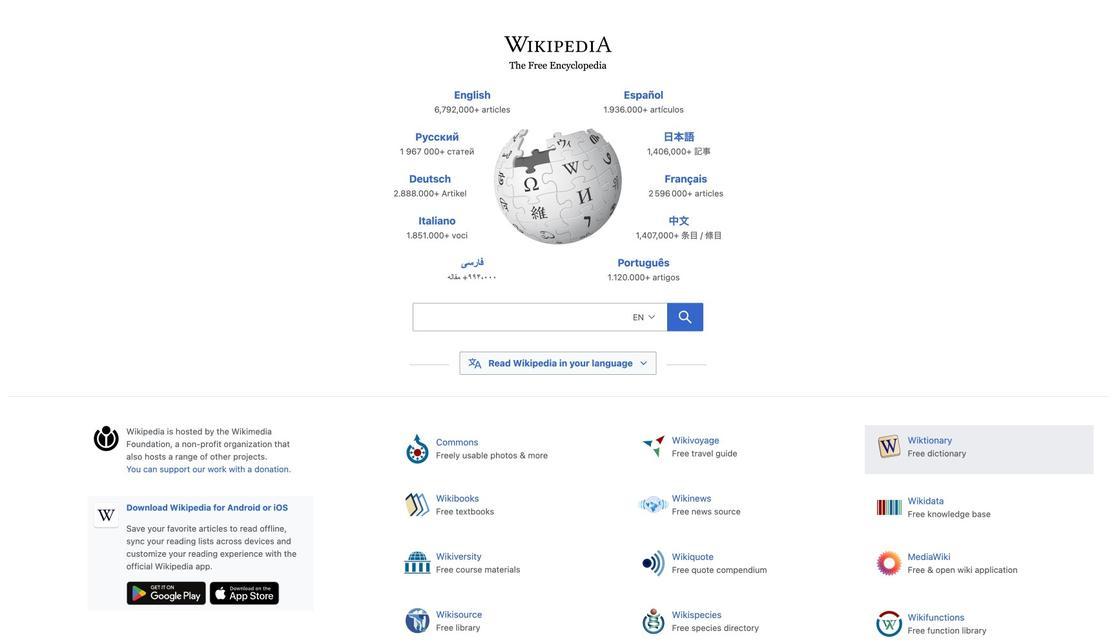 Task type: locate. For each thing, give the bounding box(es) containing it.
None search field
[[384, 300, 732, 339], [413, 303, 667, 332], [384, 300, 732, 339], [413, 303, 667, 332]]

other projects element
[[393, 426, 1108, 641]]

top languages element
[[380, 87, 736, 297]]



